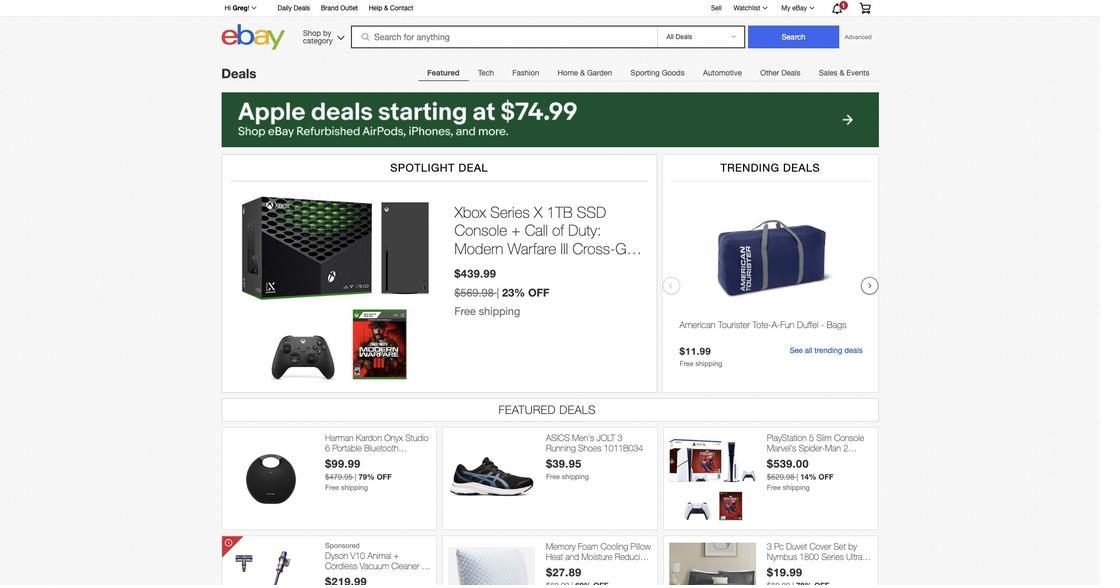 Task type: describe. For each thing, give the bounding box(es) containing it.
featured link
[[418, 62, 469, 84]]

animal
[[368, 551, 392, 561]]

none submit inside the shop by category banner
[[748, 26, 840, 48]]

events
[[847, 68, 870, 77]]

memory foam cooling pillow heat and moisture reducing ice silk and gel infused
[[546, 542, 651, 573]]

shipping down '$569.98 | 23% off'
[[479, 305, 521, 317]]

spotlight
[[391, 161, 455, 174]]

comforter
[[821, 563, 857, 573]]

| inside $99.99 $479.95 | 79% off free shipping
[[355, 473, 357, 482]]

3 inside the 3 pc duvet cover set by nymbus 1800 series ultra soft luxurious comforter cover
[[767, 542, 772, 552]]

modern
[[455, 240, 504, 258]]

14%
[[801, 472, 817, 482]]

sales
[[819, 68, 838, 77]]

$19.99
[[767, 566, 803, 579]]

deals link
[[222, 66, 257, 81]]

other
[[761, 68, 780, 77]]

automotive
[[703, 68, 742, 77]]

1 horizontal spatial -
[[821, 320, 825, 330]]

deals for daily deals
[[294, 4, 310, 12]]

3 pc duvet cover set by nymbus 1800 series ultra soft luxurious comforter cover
[[767, 542, 863, 583]]

by inside shop by category
[[323, 29, 332, 37]]

shipping down $11.99
[[696, 360, 723, 368]]

shop by category
[[303, 29, 333, 45]]

vacuum
[[360, 562, 389, 571]]

& for contact
[[384, 4, 388, 12]]

contact
[[390, 4, 413, 12]]

Search for anything text field
[[353, 27, 656, 47]]

brand
[[321, 4, 339, 12]]

greg
[[233, 4, 248, 12]]

xbox series x 1tb ssd console + call of duty: modern warfare iii cross-gen bundl
[[455, 203, 643, 276]]

$569.98
[[455, 286, 494, 299]]

infused
[[605, 563, 631, 573]]

free inside $99.99 $479.95 | 79% off free shipping
[[325, 484, 339, 492]]

series inside xbox series x 1tb ssd console + call of duty: modern warfare iii cross-gen bundl
[[491, 203, 530, 221]]

nymbus
[[767, 552, 798, 562]]

hi greg !
[[225, 4, 250, 12]]

sponsored dyson v10 animal + cordless vacuum cleaner | purple | certified refurbished
[[325, 542, 430, 582]]

series inside the 3 pc duvet cover set by nymbus 1800 series ultra soft luxurious comforter cover
[[822, 552, 844, 562]]

other deals
[[761, 68, 801, 77]]

sporting
[[631, 68, 660, 77]]

free inside $539.00 $629.98 | 14% off free shipping
[[767, 484, 781, 492]]

free inside the asics men's jolt 3 running shoes 1011b034 $39.95 free shipping
[[546, 473, 560, 481]]

american tourister tote-a-fun duffel - bags
[[680, 320, 847, 330]]

fashion link
[[503, 62, 549, 84]]

controller
[[767, 464, 802, 474]]

duty:
[[569, 221, 602, 239]]

harman kardon onyx studio 6 portable bluetooth speaker - black link
[[325, 433, 431, 464]]

jolt
[[597, 433, 616, 443]]

sponsored
[[325, 542, 360, 550]]

luxurious
[[784, 563, 819, 573]]

american tourister tote-a-fun duffel - bags link
[[680, 320, 863, 344]]

my
[[782, 4, 791, 12]]

sporting goods link
[[622, 62, 694, 84]]

0 vertical spatial and
[[566, 552, 579, 562]]

1 horizontal spatial free shipping
[[680, 360, 723, 368]]

asics men's jolt 3 running shoes 1011b034 $39.95 free shipping
[[546, 433, 644, 481]]

harman
[[325, 433, 354, 443]]

| inside $539.00 $629.98 | 14% off free shipping
[[797, 473, 799, 482]]

speaker
[[325, 454, 355, 464]]

3 pc duvet cover set by nymbus 1800 series ultra soft luxurious comforter cover link
[[767, 542, 873, 583]]

shoes
[[578, 444, 602, 453]]

ebay
[[793, 4, 807, 12]]

shop by category button
[[298, 24, 347, 48]]

daily deals link
[[278, 3, 310, 15]]

tourister
[[718, 320, 750, 330]]

$99.99 $479.95 | 79% off free shipping
[[325, 457, 392, 492]]

& for events
[[840, 68, 845, 77]]

free down $569.98
[[455, 305, 476, 317]]

ssd
[[577, 203, 607, 221]]

1 vertical spatial cover
[[767, 573, 789, 583]]

bundl
[[455, 258, 491, 276]]

79%
[[359, 472, 375, 482]]

5
[[810, 433, 814, 443]]

warfare
[[508, 240, 557, 258]]

shop
[[303, 29, 321, 37]]

1 horizontal spatial off
[[528, 286, 550, 299]]

a-
[[772, 320, 781, 330]]

& for garden
[[581, 68, 585, 77]]

outlet
[[341, 4, 358, 12]]

duffel
[[797, 320, 819, 330]]

call
[[525, 221, 548, 239]]

cross-
[[573, 240, 616, 258]]

kardon
[[356, 433, 382, 443]]

spotlight deal
[[391, 161, 488, 174]]

+ inside playstation 5 slim console marvel's spider-man 2 bundle + extra ps5 controller
[[795, 454, 800, 464]]

featured deals
[[499, 403, 596, 416]]

ultra
[[847, 552, 863, 562]]

iii
[[561, 240, 569, 258]]

featured tab list
[[418, 61, 879, 84]]

soft
[[767, 563, 782, 573]]

$39.95
[[546, 457, 582, 470]]

3 inside the asics men's jolt 3 running shoes 1011b034 $39.95 free shipping
[[618, 433, 623, 443]]

$439.99
[[455, 267, 497, 280]]

console inside xbox series x 1tb ssd console + call of duty: modern warfare iii cross-gen bundl
[[455, 221, 507, 239]]

bundle
[[767, 454, 793, 464]]

silk
[[559, 563, 572, 573]]

trending deals
[[721, 161, 821, 174]]

deals for featured deals
[[560, 403, 596, 416]]

of
[[553, 221, 564, 239]]

tech link
[[469, 62, 503, 84]]

0 horizontal spatial free shipping
[[455, 305, 521, 317]]

set
[[834, 542, 846, 552]]

apple deals starting at $74.99 shop ebay refurbished airpods, iphones, and more. image
[[222, 92, 879, 147]]

bluetooth
[[365, 444, 399, 453]]



Task type: locate. For each thing, give the bounding box(es) containing it.
| left 23% at the left of page
[[497, 286, 499, 299]]

hi
[[225, 4, 231, 12]]

playstation 5 slim console marvel's spider-man 2 bundle + extra ps5 controller
[[767, 433, 865, 474]]

- left the 'black'
[[358, 454, 361, 464]]

0 horizontal spatial console
[[455, 221, 507, 239]]

1 vertical spatial -
[[358, 454, 361, 464]]

home & garden
[[558, 68, 613, 77]]

0 vertical spatial free shipping
[[455, 305, 521, 317]]

shop by category banner
[[219, 0, 879, 53]]

2 vertical spatial +
[[394, 551, 399, 561]]

2 horizontal spatial +
[[795, 454, 800, 464]]

& inside sales & events link
[[840, 68, 845, 77]]

and left gel at the bottom of page
[[574, 563, 588, 573]]

purple
[[325, 572, 348, 582]]

asics men's jolt 3 running shoes 1011b034 link
[[546, 433, 652, 454]]

$539.00 $629.98 | 14% off free shipping
[[767, 457, 834, 492]]

off right 79%
[[377, 472, 392, 482]]

off right 14%
[[819, 472, 834, 482]]

off for $539.00
[[819, 472, 834, 482]]

free down $39.95
[[546, 473, 560, 481]]

see all trending deals link
[[790, 346, 863, 355]]

& inside home & garden 'link'
[[581, 68, 585, 77]]

daily
[[278, 4, 292, 12]]

cover down soft
[[767, 573, 789, 583]]

0 vertical spatial cover
[[810, 542, 832, 552]]

2 horizontal spatial &
[[840, 68, 845, 77]]

daily deals
[[278, 4, 310, 12]]

0 horizontal spatial &
[[384, 4, 388, 12]]

shipping inside $539.00 $629.98 | 14% off free shipping
[[783, 484, 810, 492]]

| left 79%
[[355, 473, 357, 482]]

reducing
[[615, 552, 650, 562]]

1 horizontal spatial console
[[835, 433, 865, 443]]

&
[[384, 4, 388, 12], [581, 68, 585, 77], [840, 68, 845, 77]]

off right 23% at the left of page
[[528, 286, 550, 299]]

certified
[[355, 572, 385, 582]]

& inside help & contact link
[[384, 4, 388, 12]]

deals for other deals
[[782, 68, 801, 77]]

by inside the 3 pc duvet cover set by nymbus 1800 series ultra soft luxurious comforter cover
[[849, 542, 857, 552]]

+ inside sponsored dyson v10 animal + cordless vacuum cleaner | purple | certified refurbished
[[394, 551, 399, 561]]

1 button
[[823, 1, 851, 16]]

trending
[[721, 161, 780, 174]]

sales & events
[[819, 68, 870, 77]]

cover up 1800
[[810, 542, 832, 552]]

0 horizontal spatial off
[[377, 472, 392, 482]]

1 vertical spatial by
[[849, 542, 857, 552]]

gel
[[590, 563, 603, 573]]

playstation 5 slim console marvel's spider-man 2 bundle + extra ps5 controller link
[[767, 433, 873, 474]]

account navigation
[[219, 0, 879, 17]]

help & contact link
[[369, 3, 413, 15]]

cleaner
[[392, 562, 420, 571]]

featured
[[428, 68, 460, 77], [499, 403, 556, 416]]

featured up "asics"
[[499, 403, 556, 416]]

free shipping down $11.99
[[680, 360, 723, 368]]

2 horizontal spatial off
[[819, 472, 834, 482]]

shipping down 79%
[[341, 484, 368, 492]]

deals for trending deals
[[784, 161, 821, 174]]

0 vertical spatial +
[[512, 221, 521, 239]]

foam
[[578, 542, 599, 552]]

1011b034
[[604, 444, 644, 453]]

fun
[[781, 320, 795, 330]]

| inside '$569.98 | 23% off'
[[497, 286, 499, 299]]

0 horizontal spatial +
[[394, 551, 399, 561]]

tech
[[478, 68, 494, 77]]

1 vertical spatial free shipping
[[680, 360, 723, 368]]

1 horizontal spatial cover
[[810, 542, 832, 552]]

| right cleaner
[[422, 562, 424, 571]]

x
[[534, 203, 543, 221]]

1tb
[[547, 203, 573, 221]]

pc
[[775, 542, 784, 552]]

1 horizontal spatial 3
[[767, 542, 772, 552]]

$11.99
[[680, 346, 711, 357]]

& right help
[[384, 4, 388, 12]]

1 vertical spatial +
[[795, 454, 800, 464]]

0 horizontal spatial by
[[323, 29, 332, 37]]

off inside $539.00 $629.98 | 14% off free shipping
[[819, 472, 834, 482]]

+ up cleaner
[[394, 551, 399, 561]]

other deals link
[[752, 62, 810, 84]]

harman kardon onyx studio 6 portable bluetooth speaker - black
[[325, 433, 429, 464]]

0 vertical spatial by
[[323, 29, 332, 37]]

+
[[512, 221, 521, 239], [795, 454, 800, 464], [394, 551, 399, 561]]

extra
[[803, 454, 820, 464]]

$27.89
[[546, 566, 582, 579]]

running
[[546, 444, 576, 453]]

help
[[369, 4, 383, 12]]

brand outlet link
[[321, 3, 358, 15]]

cooling
[[601, 542, 629, 552]]

free down '$479.95' on the left of the page
[[325, 484, 339, 492]]

+ left extra
[[795, 454, 800, 464]]

sporting goods
[[631, 68, 685, 77]]

1 vertical spatial featured
[[499, 403, 556, 416]]

featured left tech
[[428, 68, 460, 77]]

0 horizontal spatial cover
[[767, 573, 789, 583]]

23%
[[502, 286, 525, 299]]

console up 2 on the right bottom of the page
[[835, 433, 865, 443]]

3 up 1011b034
[[618, 433, 623, 443]]

deals
[[294, 4, 310, 12], [222, 66, 257, 81], [782, 68, 801, 77], [784, 161, 821, 174], [560, 403, 596, 416]]

1 vertical spatial series
[[822, 552, 844, 562]]

0 vertical spatial 3
[[618, 433, 623, 443]]

shipping inside the asics men's jolt 3 running shoes 1011b034 $39.95 free shipping
[[562, 473, 589, 481]]

garden
[[587, 68, 613, 77]]

$629.98
[[767, 473, 795, 482]]

cover
[[810, 542, 832, 552], [767, 573, 789, 583]]

+ inside xbox series x 1tb ssd console + call of duty: modern warfare iii cross-gen bundl
[[512, 221, 521, 239]]

free down $11.99
[[680, 360, 694, 368]]

1 vertical spatial 3
[[767, 542, 772, 552]]

featured for featured
[[428, 68, 460, 77]]

0 vertical spatial series
[[491, 203, 530, 221]]

off inside $99.99 $479.95 | 79% off free shipping
[[377, 472, 392, 482]]

0 horizontal spatial series
[[491, 203, 530, 221]]

advanced
[[845, 34, 872, 40]]

see all trending deals
[[790, 346, 863, 355]]

free
[[455, 305, 476, 317], [680, 360, 694, 368], [546, 473, 560, 481], [325, 484, 339, 492], [767, 484, 781, 492]]

3 left pc
[[767, 542, 772, 552]]

xbox
[[455, 203, 486, 221]]

+ left call
[[512, 221, 521, 239]]

help & contact
[[369, 4, 413, 12]]

bags
[[827, 320, 847, 330]]

series
[[491, 203, 530, 221], [822, 552, 844, 562]]

off for $99.99
[[377, 472, 392, 482]]

watchlist
[[734, 4, 761, 12]]

automotive link
[[694, 62, 752, 84]]

featured menu bar
[[418, 61, 879, 84]]

tote-
[[753, 320, 772, 330]]

0 horizontal spatial 3
[[618, 433, 623, 443]]

featured inside menu bar
[[428, 68, 460, 77]]

featured for featured deals
[[499, 403, 556, 416]]

by
[[323, 29, 332, 37], [849, 542, 857, 552]]

dyson
[[325, 551, 348, 561]]

| down cordless
[[350, 572, 352, 582]]

None submit
[[748, 26, 840, 48]]

marvel's
[[767, 444, 797, 453]]

men's
[[573, 433, 595, 443]]

1 vertical spatial and
[[574, 563, 588, 573]]

0 vertical spatial -
[[821, 320, 825, 330]]

by up ultra
[[849, 542, 857, 552]]

series up the comforter
[[822, 552, 844, 562]]

shipping down $39.95
[[562, 473, 589, 481]]

- left the bags
[[821, 320, 825, 330]]

1 horizontal spatial &
[[581, 68, 585, 77]]

& right sales
[[840, 68, 845, 77]]

see
[[790, 346, 803, 355]]

portable
[[333, 444, 362, 453]]

1 horizontal spatial +
[[512, 221, 521, 239]]

deals inside account navigation
[[294, 4, 310, 12]]

deals inside featured menu bar
[[782, 68, 801, 77]]

0 horizontal spatial featured
[[428, 68, 460, 77]]

1 horizontal spatial by
[[849, 542, 857, 552]]

free shipping down $569.98
[[455, 305, 521, 317]]

and up silk
[[566, 552, 579, 562]]

1 horizontal spatial featured
[[499, 403, 556, 416]]

1 vertical spatial console
[[835, 433, 865, 443]]

fashion
[[513, 68, 539, 77]]

advanced link
[[840, 26, 878, 48]]

free down $629.98
[[767, 484, 781, 492]]

onyx
[[385, 433, 403, 443]]

by right shop at the top left
[[323, 29, 332, 37]]

dyson v10 animal + cordless vacuum cleaner | purple | certified refurbished link
[[325, 551, 431, 582]]

spider-
[[799, 444, 826, 453]]

console inside playstation 5 slim console marvel's spider-man 2 bundle + extra ps5 controller
[[835, 433, 865, 443]]

console up modern
[[455, 221, 507, 239]]

home
[[558, 68, 578, 77]]

ice
[[546, 563, 557, 573]]

1 horizontal spatial series
[[822, 552, 844, 562]]

and
[[566, 552, 579, 562], [574, 563, 588, 573]]

0 horizontal spatial -
[[358, 454, 361, 464]]

series left x
[[491, 203, 530, 221]]

your shopping cart image
[[859, 3, 872, 14]]

shipping inside $99.99 $479.95 | 79% off free shipping
[[341, 484, 368, 492]]

heat
[[546, 552, 563, 562]]

& right home on the top of the page
[[581, 68, 585, 77]]

0 vertical spatial featured
[[428, 68, 460, 77]]

watchlist link
[[728, 2, 773, 15]]

slim
[[817, 433, 832, 443]]

- inside harman kardon onyx studio 6 portable bluetooth speaker - black
[[358, 454, 361, 464]]

0 vertical spatial console
[[455, 221, 507, 239]]

off
[[528, 286, 550, 299], [377, 472, 392, 482], [819, 472, 834, 482]]

$479.95
[[325, 473, 353, 482]]

| left 14%
[[797, 473, 799, 482]]

shipping down 14%
[[783, 484, 810, 492]]

deal
[[459, 161, 488, 174]]

2
[[844, 444, 849, 453]]



Task type: vqa. For each thing, say whether or not it's contained in the screenshot.
'$629.98'
yes



